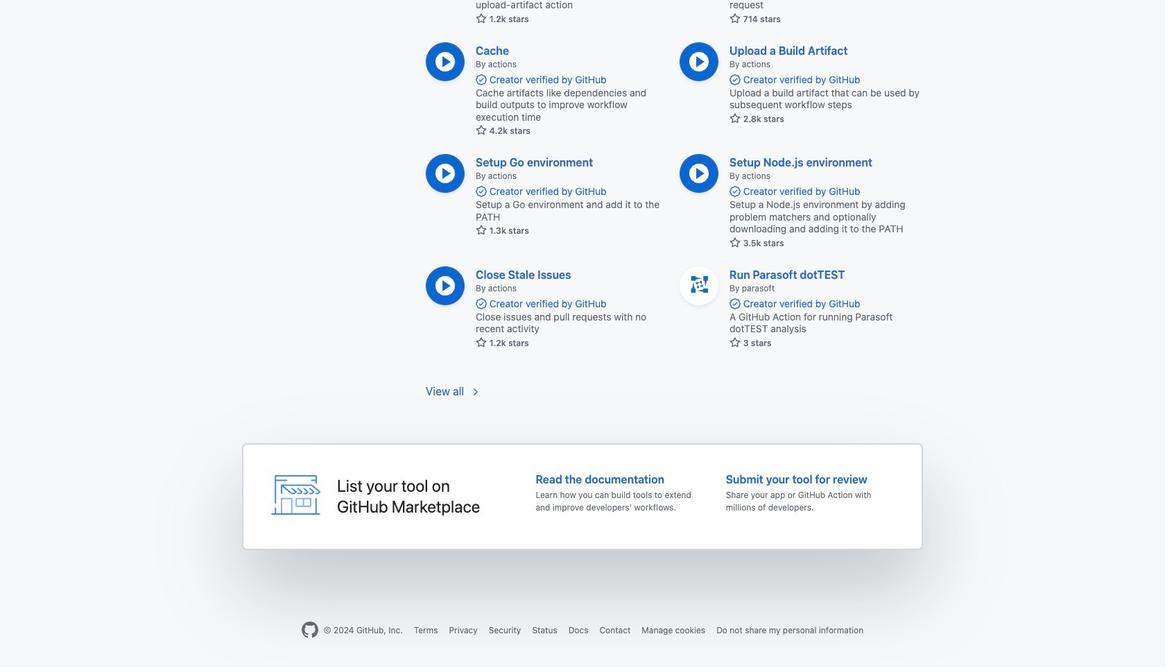 Task type: vqa. For each thing, say whether or not it's contained in the screenshot.
Homepage "icon"
yes



Task type: locate. For each thing, give the bounding box(es) containing it.
star image
[[476, 13, 487, 24], [476, 125, 487, 136], [730, 237, 741, 248], [476, 337, 487, 348], [730, 337, 741, 348]]

verified image
[[476, 186, 487, 197], [730, 186, 741, 197], [730, 298, 741, 309]]

2 vertical spatial star image
[[476, 225, 487, 236]]

view all actions listings image
[[470, 386, 481, 397]]

0 vertical spatial star image
[[730, 13, 741, 24]]

1 vertical spatial star image
[[730, 113, 741, 124]]

verified image
[[476, 74, 487, 85], [730, 74, 741, 85], [476, 298, 487, 309]]

star image
[[730, 13, 741, 24], [730, 113, 741, 124], [476, 225, 487, 236]]



Task type: describe. For each thing, give the bounding box(es) containing it.
homepage image
[[302, 621, 318, 638]]



